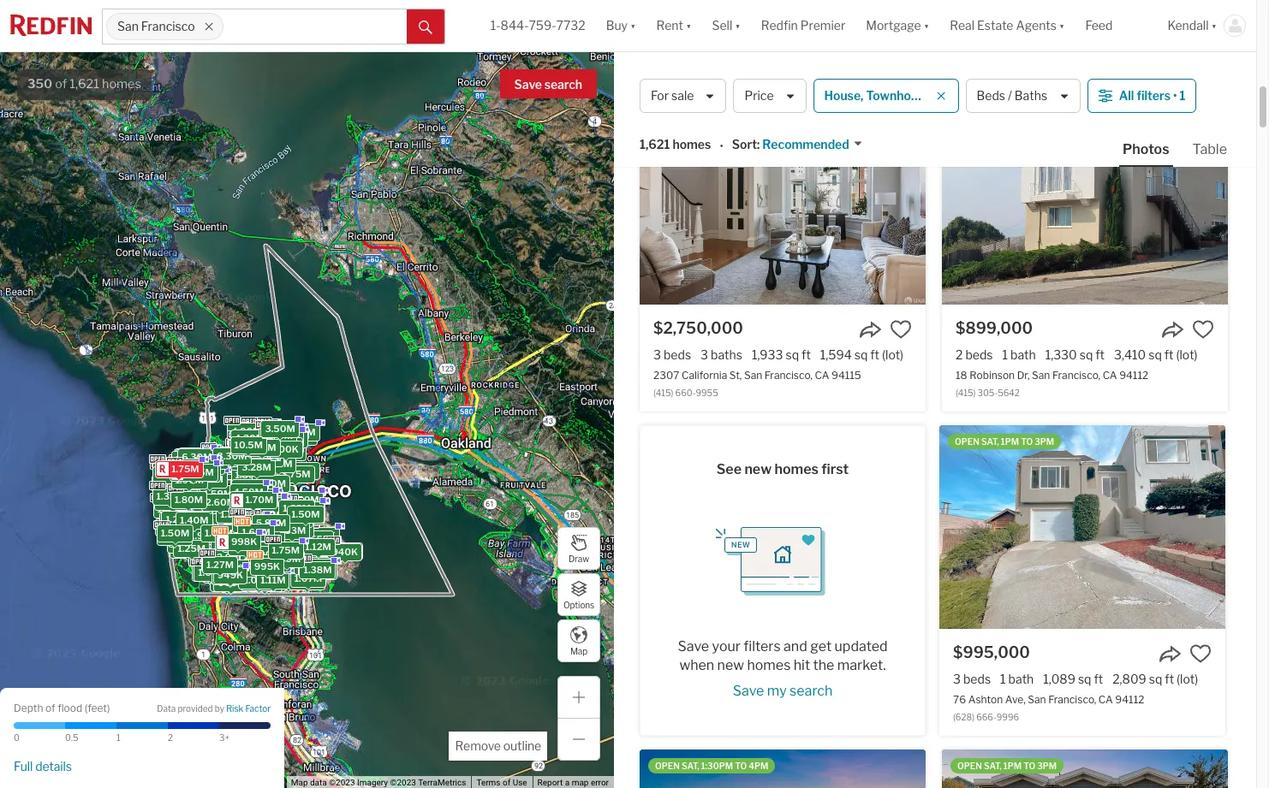 Task type: describe. For each thing, give the bounding box(es) containing it.
open fri, 4pm to 5:30pm
[[655, 112, 768, 122]]

1 vertical spatial 3.90m
[[269, 522, 299, 534]]

sat, for 'photo of 58 los palmos dr, san francisco, ca 94127'
[[682, 761, 700, 772]]

0 horizontal spatial 950k
[[258, 550, 284, 562]]

to for $2,750,000
[[721, 112, 733, 122]]

5.80m
[[255, 517, 286, 529]]

ca for 18 robinson dr, san francisco, ca 94112 (415) 305-5642
[[1103, 369, 1117, 382]]

(415) for $2,750,000
[[654, 388, 674, 399]]

1763 28th ave, san francisco, ca 94122
[[956, 45, 1148, 58]]

draw button
[[558, 528, 600, 570]]

home
[[961, 199, 994, 214]]

1.79m
[[185, 529, 213, 541]]

0 horizontal spatial 999k
[[207, 568, 233, 580]]

1.39m up 1.17m
[[274, 531, 302, 543]]

price
[[745, 89, 774, 103]]

(lot) for $899,000
[[1177, 348, 1198, 362]]

1 vertical spatial 1.19m
[[292, 537, 319, 549]]

6.30m
[[181, 452, 212, 464]]

depth of flood ( feet )
[[14, 702, 110, 715]]

2 horizontal spatial 1.38m
[[303, 564, 331, 576]]

terms
[[477, 779, 501, 788]]

0
[[14, 733, 20, 744]]

0 vertical spatial 1,621
[[70, 76, 99, 92]]

google image
[[4, 767, 61, 789]]

0 vertical spatial 2.98m
[[238, 490, 267, 502]]

francisco, for 28th
[[1051, 45, 1099, 58]]

open sat, 1pm to 3pm for the photo of 123 casitas ave, san francisco, ca 94127
[[958, 761, 1057, 772]]

homes left 'first'
[[775, 462, 819, 478]]

1.00m up 1.07m
[[297, 560, 326, 572]]

photo of 58 los palmos dr, san francisco, ca 94127 image
[[640, 750, 926, 789]]

2 vertical spatial 1.10m
[[208, 568, 235, 580]]

home tours
[[961, 199, 1026, 214]]

open sat, 1pm to 3pm for photo of 76 ashton ave, san francisco, ca 94112
[[955, 437, 1055, 447]]

1.00m down 848k
[[292, 575, 321, 587]]

3 beds for $2,750,000
[[654, 348, 691, 362]]

san left francisco
[[117, 19, 139, 34]]

8.13m
[[239, 443, 267, 455]]

by
[[215, 704, 224, 715]]

1.90m down 1.44m
[[156, 478, 184, 490]]

1 vertical spatial search
[[790, 683, 833, 700]]

photos button
[[1120, 140, 1189, 167]]

st, for saturn
[[703, 45, 716, 58]]

2 beds for 1,330 sq ft
[[956, 348, 993, 362]]

94112 for $995,000
[[1116, 694, 1145, 707]]

8.50m
[[234, 446, 264, 458]]

1 horizontal spatial new
[[745, 462, 772, 478]]

(lot) for $995,000
[[1177, 672, 1198, 687]]

1.39m up 2.70m
[[224, 524, 253, 536]]

32.0m
[[235, 444, 265, 456]]

890k
[[305, 543, 331, 555]]

3+
[[219, 733, 230, 744]]

redfin inside button
[[761, 18, 798, 33]]

data
[[310, 779, 327, 788]]

2.74m
[[254, 513, 283, 525]]

6.55m
[[237, 438, 267, 450]]

homes inside the 1,621 homes •
[[673, 137, 711, 152]]

1 for 1,089 sq ft
[[1001, 672, 1006, 687]]

schedule
[[1030, 170, 1081, 185]]

2 vertical spatial 900k
[[217, 577, 244, 589]]

full
[[14, 760, 33, 774]]

▾ for rent ▾
[[686, 18, 692, 33]]

1 vertical spatial 1.15m
[[276, 536, 302, 548]]

3 for $2,750,000
[[654, 348, 661, 362]]

video
[[789, 112, 816, 122]]

0 vertical spatial 1.11m
[[268, 544, 293, 556]]

favorites
[[961, 113, 1012, 128]]

1.59m
[[204, 488, 232, 500]]

agent link
[[940, 250, 1101, 278]]

agent
[[961, 257, 995, 271]]

0 vertical spatial 1.29m
[[182, 464, 210, 476]]

5.60m
[[258, 444, 289, 456]]

1 horizontal spatial 3
[[701, 348, 708, 362]]

1 vertical spatial 1.48m
[[292, 568, 320, 580]]

sat, for the photo of 123 casitas ave, san francisco, ca 94127
[[984, 761, 1002, 772]]

remove outline
[[455, 739, 541, 754]]

a
[[565, 779, 570, 788]]

1.78m up 1.59m
[[195, 474, 223, 486]]

fri, for $899,000
[[984, 112, 1000, 122]]

▾ for sell ▾
[[735, 18, 741, 33]]

san for 45 saturn st, san francisco, ca 94114
[[718, 45, 736, 58]]

sell ▾
[[712, 18, 741, 33]]

bath for 1,068 sq ft
[[708, 23, 734, 38]]

0 vertical spatial 975k
[[253, 538, 278, 550]]

1 vertical spatial 5.90m
[[248, 492, 279, 504]]

1 bath for 1,330
[[1003, 348, 1036, 362]]

bath for 1,150 sq ft
[[1011, 23, 1036, 38]]

reviews
[[961, 314, 1008, 328]]

ca up video
[[772, 69, 800, 92]]

• for all filters • 1
[[1173, 89, 1177, 103]]

8.90m
[[251, 498, 282, 510]]

0 vertical spatial 1.48m
[[287, 427, 315, 439]]

844-
[[501, 18, 529, 33]]

1-844-759-7732
[[491, 18, 586, 33]]

2 horizontal spatial 1.10m
[[282, 513, 309, 525]]

sort
[[732, 137, 757, 152]]

homes inside save your filters and get updated when new homes hit the market.
[[747, 658, 791, 674]]

beds / baths button
[[966, 79, 1081, 113]]

francisco, for ashton
[[1049, 694, 1097, 707]]

account settings link
[[1101, 135, 1257, 164]]

ca for 76 ashton ave, san francisco, ca 94112 (628) 666-9996
[[1099, 694, 1113, 707]]

rent ▾ button
[[657, 0, 692, 51]]

map data ©2023  imagery ©2023 terrametrics
[[291, 779, 466, 788]]

for
[[651, 89, 669, 103]]

of for terms
[[503, 779, 511, 788]]

1.34m
[[166, 464, 195, 476]]

1.27m
[[206, 559, 233, 571]]

ave, for ashton
[[1005, 694, 1026, 707]]

2 for 1,150 sq ft
[[956, 23, 963, 38]]

:
[[757, 137, 760, 152]]

house, townhouse button
[[813, 79, 959, 113]]

notification settings
[[1122, 113, 1236, 128]]

depth
[[14, 702, 43, 715]]

updated
[[835, 639, 888, 655]]

700k
[[273, 444, 298, 456]]

homes down san francisco
[[102, 76, 141, 92]]

7.90m
[[242, 426, 272, 438]]

1 vertical spatial 975k
[[246, 555, 272, 567]]

buy ▾ button
[[596, 0, 646, 51]]

1 horizontal spatial 2.60m
[[205, 497, 235, 509]]

sale
[[901, 69, 940, 92]]

to down 76 ashton ave, san francisco, ca 94112 (628) 666-9996
[[1024, 761, 1036, 772]]

0 vertical spatial 949k
[[289, 465, 315, 477]]

1.17m
[[283, 546, 310, 558]]

0 vertical spatial 3.40m
[[251, 519, 281, 531]]

francisco, down 45 saturn st, san francisco, ca 94114
[[678, 69, 769, 92]]

buy ▾ button
[[606, 0, 636, 51]]

2,186
[[813, 23, 844, 38]]

0 vertical spatial 1.33m
[[277, 525, 306, 537]]

1 vertical spatial 1.29m
[[162, 531, 189, 543]]

photo of 18 robinson dr, san francisco, ca 94112 image
[[942, 101, 1228, 305]]

ft for 1,330 sq ft
[[1096, 348, 1105, 362]]

1 vertical spatial 4pm
[[749, 761, 769, 772]]

1.90m down 7.50m
[[187, 467, 216, 479]]

1pm for photo of 76 ashton ave, san francisco, ca 94112
[[1001, 437, 1019, 447]]

1 vertical spatial 799k
[[222, 569, 247, 581]]

1,594
[[820, 348, 852, 362]]

0 vertical spatial 1.10m
[[166, 491, 193, 503]]

offers link
[[940, 278, 1101, 307]]

0 vertical spatial 2.35m
[[234, 456, 263, 468]]

4.38m
[[247, 432, 277, 444]]

2 down the "data"
[[168, 733, 173, 744]]

0 vertical spatial 1.09m
[[193, 500, 222, 512]]

bath for 1,089 sq ft
[[1009, 672, 1034, 687]]

1.78m down 7.50m
[[196, 469, 224, 481]]

1 vertical spatial 5.70m
[[234, 450, 263, 462]]

1 bath for 1,150
[[1003, 23, 1036, 38]]

map for map
[[570, 646, 588, 657]]

photo of 76 ashton ave, san francisco, ca 94112 image
[[940, 426, 1226, 630]]

0 horizontal spatial 949k
[[217, 569, 243, 581]]

1 8.25m from the top
[[234, 439, 264, 451]]

settings for account settings
[[1172, 142, 1218, 156]]

beds up the saturn in the top right of the page
[[663, 23, 691, 38]]

4.60m
[[248, 502, 279, 514]]

price button
[[734, 79, 807, 113]]

house, townhouse
[[824, 89, 932, 103]]

1 horizontal spatial 950k
[[307, 534, 333, 546]]

save my search
[[733, 683, 833, 700]]

ave, for 28th
[[1008, 45, 1028, 58]]

sq for 1,933
[[786, 348, 799, 362]]

1.00m down 1.17m
[[288, 559, 317, 571]]

0 vertical spatial 2.75m
[[250, 451, 279, 463]]

all
[[1119, 89, 1135, 103]]

989k
[[253, 528, 279, 540]]

2 horizontal spatial 2.60m
[[244, 492, 274, 504]]

open house schedule
[[961, 170, 1081, 185]]

0 vertical spatial 900k
[[252, 549, 278, 561]]

remove san francisco image
[[204, 21, 214, 32]]

3,410 sq ft (lot)
[[1114, 348, 1198, 362]]

san for 1763 28th ave, san francisco, ca 94122
[[1030, 45, 1049, 58]]

9996
[[997, 713, 1019, 723]]

ca for 2307 california st, san francisco, ca 94115 (415) 660-9955
[[815, 369, 830, 382]]

28th
[[982, 45, 1005, 58]]

1.13m
[[255, 549, 282, 561]]

1.36m
[[195, 504, 223, 516]]

2,186 sq ft (lot)
[[813, 23, 896, 38]]

sq for 1,089
[[1078, 672, 1092, 687]]

dr,
[[1017, 369, 1030, 382]]

2,996 sq ft (lot)
[[1112, 23, 1198, 38]]

1 right 0.5
[[116, 733, 120, 744]]

sign out
[[1122, 170, 1168, 185]]

the
[[813, 658, 835, 674]]

1 vertical spatial 2.35m
[[225, 538, 255, 550]]

9.50m
[[288, 494, 319, 506]]

|
[[1151, 75, 1155, 91]]

19.8m
[[182, 451, 211, 463]]

0 vertical spatial 5.90m
[[253, 439, 283, 451]]

0 vertical spatial 1.28m
[[263, 488, 291, 500]]

0 vertical spatial 1.15m
[[294, 508, 321, 520]]

0 horizontal spatial 10.00m
[[177, 451, 213, 463]]

(lot) for $2,750,000
[[882, 348, 904, 362]]

1 vertical spatial 3.40m
[[247, 533, 278, 545]]

1.90m down 3.80m
[[221, 536, 249, 548]]

ft for 2,996 sq ft (lot)
[[1164, 23, 1174, 38]]

2 vertical spatial 3.20m
[[247, 537, 277, 549]]

4.00m
[[240, 425, 271, 437]]

1 vertical spatial 1.11m
[[260, 575, 285, 587]]

—
[[196, 516, 204, 528]]

options button
[[558, 574, 600, 617]]

offers
[[961, 285, 996, 300]]

3 baths
[[701, 348, 743, 362]]

1 for 1,068 sq ft
[[700, 23, 706, 38]]

2 vertical spatial 1.28m
[[274, 571, 302, 583]]

1 bath for 1,089
[[1001, 672, 1034, 687]]

3pm for the photo of 123 casitas ave, san francisco, ca 94127
[[1037, 761, 1057, 772]]

9.95m
[[232, 441, 262, 453]]

1 horizontal spatial redfin
[[984, 75, 1027, 92]]

map region
[[0, 0, 814, 789]]

0 vertical spatial 1.19m
[[220, 509, 247, 521]]

san down 45
[[640, 69, 674, 92]]

6:30pm
[[1051, 112, 1084, 122]]

filters inside save your filters and get updated when new homes hit the market.
[[744, 639, 781, 655]]

account
[[1122, 142, 1170, 156]]

dialog containing my redfin
[[940, 51, 1257, 346]]



Task type: locate. For each thing, give the bounding box(es) containing it.
• for 1,621 homes •
[[720, 138, 724, 153]]

of for depth
[[45, 702, 55, 715]]

1.00m
[[288, 559, 317, 571], [297, 560, 326, 572], [292, 575, 321, 587]]

ft for 2,809 sq ft (lot)
[[1165, 672, 1174, 687]]

1 vertical spatial 2.98m
[[223, 563, 252, 575]]

francisco, for saturn
[[739, 45, 787, 58]]

0 horizontal spatial 799k
[[222, 569, 247, 581]]

san inside 76 ashton ave, san francisco, ca 94112 (628) 666-9996
[[1028, 694, 1046, 707]]

3.28m
[[241, 462, 271, 474]]

1 horizontal spatial 1.09m
[[226, 544, 255, 556]]

1 vertical spatial redfin
[[984, 75, 1027, 92]]

ft for 2,186 sq ft (lot)
[[862, 23, 872, 38]]

sat, for photo of 76 ashton ave, san francisco, ca 94112
[[982, 437, 999, 447]]

0 horizontal spatial 1.33m
[[203, 564, 231, 576]]

california
[[682, 369, 727, 382]]

san for 2307 california st, san francisco, ca 94115 (415) 660-9955
[[744, 369, 763, 382]]

None search field
[[223, 9, 407, 44]]

2 for 1,330 sq ft
[[956, 348, 963, 362]]

new inside save your filters and get updated when new homes hit the market.
[[717, 658, 744, 674]]

san francisco, ca homes for sale
[[640, 69, 940, 92]]

350 of 1,621 homes
[[27, 76, 141, 92]]

ca inside 2307 california st, san francisco, ca 94115 (415) 660-9955
[[815, 369, 830, 382]]

0 horizontal spatial •
[[720, 138, 724, 153]]

homes down the open fri, 4pm to 5:30pm
[[673, 137, 711, 152]]

favorite button image
[[1190, 643, 1212, 666]]

map down the options
[[570, 646, 588, 657]]

2 vertical spatial 1.15m
[[278, 570, 304, 582]]

0 vertical spatial 4pm
[[700, 112, 719, 122]]

1 horizontal spatial 4pm
[[749, 761, 769, 772]]

1 horizontal spatial search
[[790, 683, 833, 700]]

error
[[591, 779, 609, 788]]

save for save your filters and get updated when new homes hit the market.
[[678, 639, 709, 655]]

open down (628)
[[958, 761, 982, 772]]

sat,
[[982, 437, 999, 447], [682, 761, 700, 772], [984, 761, 1002, 772]]

1.80m
[[174, 494, 203, 506], [157, 503, 186, 515], [270, 520, 299, 532], [281, 524, 309, 536], [180, 536, 208, 548], [181, 539, 210, 551], [243, 549, 271, 561], [272, 553, 300, 565]]

a favorited home image
[[697, 501, 869, 617]]

0 horizontal spatial 3.90m
[[199, 460, 229, 472]]

map left data
[[291, 779, 308, 788]]

1,330 sq ft
[[1046, 348, 1105, 362]]

1 vertical spatial 950k
[[258, 550, 284, 562]]

0 horizontal spatial filters
[[744, 639, 781, 655]]

2 (415) from the left
[[956, 388, 976, 399]]

sq for 3,410
[[1149, 348, 1162, 362]]

beds for $995,000
[[964, 672, 991, 687]]

fri, down 'sale'
[[682, 112, 698, 122]]

san
[[117, 19, 139, 34], [718, 45, 736, 58], [1030, 45, 1049, 58], [640, 69, 674, 92], [744, 369, 763, 382], [1032, 369, 1050, 382], [1028, 694, 1046, 707]]

1.15m down 9.50m
[[294, 508, 321, 520]]

2.75m
[[250, 451, 279, 463], [261, 518, 290, 530]]

ca left 94115
[[815, 369, 830, 382]]

san for 18 robinson dr, san francisco, ca 94112 (415) 305-5642
[[1032, 369, 1050, 382]]

ca down 3,410
[[1103, 369, 1117, 382]]

sq for 2,809
[[1149, 672, 1163, 687]]

3 up 76
[[953, 672, 961, 687]]

1 bath
[[700, 23, 734, 38], [1003, 23, 1036, 38], [1003, 348, 1036, 362], [1001, 672, 1034, 687]]

3pm
[[1035, 437, 1055, 447], [1037, 761, 1057, 772]]

2 horizontal spatial 3
[[953, 672, 961, 687]]

94112 inside 76 ashton ave, san francisco, ca 94112 (628) 666-9996
[[1116, 694, 1145, 707]]

francisco, for robinson
[[1053, 369, 1101, 382]]

beds
[[663, 23, 691, 38], [966, 23, 993, 38], [664, 348, 691, 362], [966, 348, 993, 362], [964, 672, 991, 687]]

search down 7732
[[545, 77, 582, 92]]

2 beds up 45
[[654, 23, 691, 38]]

settings up table
[[1190, 113, 1236, 128]]

favorite button checkbox up 2,809 sq ft (lot)
[[1190, 643, 1212, 666]]

1 vertical spatial 1pm
[[1004, 761, 1022, 772]]

2 vertical spatial save
[[733, 683, 764, 700]]

2.20m
[[259, 455, 288, 467], [237, 498, 266, 510], [274, 528, 303, 540], [273, 533, 302, 545], [251, 533, 281, 545], [220, 538, 250, 550]]

map for map data ©2023  imagery ©2023 terrametrics
[[291, 779, 308, 788]]

of for 350
[[55, 76, 67, 92]]

sq for 2,996
[[1148, 23, 1162, 38]]

open left 1:30pm at the bottom right of the page
[[655, 761, 680, 772]]

1.19m
[[220, 509, 247, 521], [292, 537, 319, 549], [302, 562, 329, 574]]

settings down notification settings link
[[1172, 142, 1218, 156]]

1.90m up 2.80m
[[206, 543, 235, 555]]

photo of 2307 california st, san francisco, ca 94115 image
[[640, 101, 926, 305]]

sell ▾ button
[[712, 0, 741, 51]]

0 horizontal spatial 1.10m
[[166, 491, 193, 503]]

1 horizontal spatial 1.10m
[[208, 568, 235, 580]]

ca left 94114
[[789, 45, 803, 58]]

3 up the 2307
[[654, 348, 661, 362]]

ft for 1,594 sq ft (lot)
[[871, 348, 880, 362]]

0 vertical spatial ave,
[[1008, 45, 1028, 58]]

filters inside button
[[1137, 89, 1171, 103]]

1 vertical spatial ave,
[[1005, 694, 1026, 707]]

799k
[[292, 538, 317, 550], [222, 569, 247, 581]]

2 up the "18"
[[956, 348, 963, 362]]

ca for 45 saturn st, san francisco, ca 94114
[[789, 45, 803, 58]]

3 beds up 76
[[953, 672, 991, 687]]

0 vertical spatial st,
[[703, 45, 716, 58]]

3.00m
[[234, 441, 264, 453], [191, 474, 221, 486], [251, 484, 281, 496], [251, 501, 281, 513], [289, 504, 320, 516], [248, 514, 279, 526]]

san right dr,
[[1032, 369, 1050, 382]]

94112 for $899,000
[[1120, 369, 1149, 382]]

2 ▾ from the left
[[686, 18, 692, 33]]

ft for 1,150 sq ft
[[1094, 23, 1103, 38]]

1.40m
[[176, 465, 205, 477], [239, 493, 268, 505], [158, 496, 187, 508], [167, 509, 195, 521], [161, 513, 190, 525], [180, 515, 208, 527], [272, 529, 300, 541], [256, 550, 285, 562], [230, 557, 258, 569], [247, 561, 275, 573], [196, 567, 224, 579]]

94112 inside 18 robinson dr, san francisco, ca 94112 (415) 305-5642
[[1120, 369, 1149, 382]]

favorite button image
[[890, 319, 912, 341], [1192, 319, 1215, 341]]

san down 1,089
[[1028, 694, 1046, 707]]

0 horizontal spatial ©2023
[[329, 779, 355, 788]]

45 saturn st, san francisco, ca 94114
[[654, 45, 835, 58]]

and
[[784, 639, 808, 655]]

• up notification settings
[[1173, 89, 1177, 103]]

995k
[[254, 536, 280, 548], [261, 557, 287, 569], [215, 560, 241, 572], [254, 561, 280, 573]]

94112 down 2,809
[[1116, 694, 1145, 707]]

redfin premier
[[761, 18, 846, 33]]

1 horizontal spatial 3 beds
[[953, 672, 991, 687]]

sq right 2,186
[[846, 23, 860, 38]]

for
[[871, 69, 897, 92]]

ave, inside 76 ashton ave, san francisco, ca 94112 (628) 666-9996
[[1005, 694, 1026, 707]]

0 vertical spatial open sat, 1pm to 3pm
[[955, 437, 1055, 447]]

4.58m
[[233, 486, 263, 498]]

2 beds up 1763
[[956, 23, 993, 38]]

sq for 1,150
[[1078, 23, 1091, 38]]

ft for 1,068 sq ft
[[794, 23, 803, 38]]

francisco, inside 18 robinson dr, san francisco, ca 94112 (415) 305-5642
[[1053, 369, 1101, 382]]

0 horizontal spatial fri,
[[682, 112, 698, 122]]

open sat, 1:30pm to 4pm
[[655, 761, 769, 772]]

1 ©2023 from the left
[[329, 779, 355, 788]]

0 vertical spatial new
[[745, 462, 772, 478]]

1 vertical spatial 1.28m
[[287, 543, 315, 555]]

see
[[717, 462, 742, 478]]

4pm up the 1,621 homes •
[[700, 112, 719, 122]]

beds for $899,000
[[966, 348, 993, 362]]

2.80m
[[209, 556, 239, 568]]

full details button
[[14, 760, 72, 775]]

photo of 123 casitas ave, san francisco, ca 94127 image
[[942, 750, 1228, 789]]

0 horizontal spatial 4pm
[[700, 112, 719, 122]]

828k
[[232, 546, 257, 558]]

▾ right buy
[[630, 18, 636, 33]]

▾ for buy ▾
[[630, 18, 636, 33]]

1 favorite button image from the left
[[890, 319, 912, 341]]

favorite button checkbox
[[890, 319, 912, 341]]

favorite button image up 3,410 sq ft (lot)
[[1192, 319, 1215, 341]]

1 up notification settings
[[1180, 89, 1186, 103]]

2.55m
[[181, 457, 210, 469]]

risk factor link
[[226, 704, 271, 716]]

2.90m
[[161, 467, 191, 479]]

2 horizontal spatial save
[[733, 683, 764, 700]]

76
[[953, 694, 966, 707]]

1.29m down the 2.40m
[[162, 531, 189, 543]]

of
[[55, 76, 67, 92], [45, 702, 55, 715], [503, 779, 511, 788]]

ca inside 18 robinson dr, san francisco, ca 94112 (415) 305-5642
[[1103, 369, 1117, 382]]

sq for 2,186
[[846, 23, 860, 38]]

san for 76 ashton ave, san francisco, ca 94112 (628) 666-9996
[[1028, 694, 1046, 707]]

1 horizontal spatial 1.38m
[[241, 513, 269, 525]]

1.09m down '2.30m'
[[226, 544, 255, 556]]

san inside 2307 california st, san francisco, ca 94115 (415) 660-9955
[[744, 369, 763, 382]]

1 for 1,150 sq ft
[[1003, 23, 1008, 38]]

rent ▾
[[657, 18, 692, 33]]

1 horizontal spatial fri,
[[984, 112, 1000, 122]]

▾ right sell
[[735, 18, 741, 33]]

new down your
[[717, 658, 744, 674]]

2 beds for 1,068 sq ft
[[654, 23, 691, 38]]

ca inside 76 ashton ave, san francisco, ca 94112 (628) 666-9996
[[1099, 694, 1113, 707]]

favorite button image for $899,000
[[1192, 319, 1215, 341]]

ft for 1,933 sq ft
[[802, 348, 811, 362]]

ave, up 9996
[[1005, 694, 1026, 707]]

francisco, inside 76 ashton ave, san francisco, ca 94112 (628) 666-9996
[[1049, 694, 1097, 707]]

sq right 2,809
[[1149, 672, 1163, 687]]

©2023
[[329, 779, 355, 788], [390, 779, 416, 788]]

5 ▾ from the left
[[1059, 18, 1065, 33]]

0 vertical spatial 1.38m
[[241, 513, 269, 525]]

favorite button checkbox for $995,000
[[1190, 643, 1212, 666]]

1.33m up 1.17m
[[277, 525, 306, 537]]

1 up ashton
[[1001, 672, 1006, 687]]

homes
[[804, 69, 867, 92]]

search
[[545, 77, 582, 92], [790, 683, 833, 700]]

4 ▾ from the left
[[924, 18, 930, 33]]

sq right 1,150
[[1078, 23, 1091, 38]]

open sat, 1pm to 3pm down 9996
[[958, 761, 1057, 772]]

▾ inside 'dropdown button'
[[1059, 18, 1065, 33]]

open for $995,000
[[955, 437, 980, 447]]

94112 down 3,410
[[1120, 369, 1149, 382]]

2 up 1763
[[956, 23, 963, 38]]

999k
[[277, 535, 303, 547], [207, 568, 233, 580]]

of right 350
[[55, 76, 67, 92]]

open
[[655, 112, 680, 122], [958, 112, 982, 122], [955, 437, 980, 447], [655, 761, 680, 772], [958, 761, 982, 772]]

details
[[35, 760, 72, 774]]

settings
[[1122, 75, 1178, 92]]

save up when
[[678, 639, 709, 655]]

1 vertical spatial 3pm
[[1037, 761, 1057, 772]]

ft for 3,410 sq ft (lot)
[[1165, 348, 1174, 362]]

350
[[27, 76, 52, 92]]

save inside save your filters and get updated when new homes hit the market.
[[678, 639, 709, 655]]

1.15m up 649k
[[276, 536, 302, 548]]

1 horizontal spatial 1.33m
[[277, 525, 306, 537]]

1 horizontal spatial 999k
[[277, 535, 303, 547]]

imagery
[[357, 779, 388, 788]]

1.62m
[[282, 502, 310, 514]]

san inside 18 robinson dr, san francisco, ca 94112 (415) 305-5642
[[1032, 369, 1050, 382]]

save your filters and get updated when new homes hit the market.
[[678, 639, 888, 674]]

4.65m
[[239, 429, 269, 441]]

(415) down the 2307
[[654, 388, 674, 399]]

fri, down beds
[[984, 112, 1000, 122]]

0 horizontal spatial 1.38m
[[171, 539, 199, 551]]

2 up 45
[[654, 23, 661, 38]]

3 ▾ from the left
[[735, 18, 741, 33]]

ca down 2,809
[[1099, 694, 1113, 707]]

map inside 'button'
[[570, 646, 588, 657]]

3 for $995,000
[[953, 672, 961, 687]]

dialog
[[940, 51, 1257, 346]]

open down 305-
[[955, 437, 980, 447]]

2.53m
[[199, 502, 228, 514]]

1.68m
[[236, 518, 264, 530], [233, 518, 262, 530], [232, 536, 261, 548], [236, 544, 264, 556]]

search down hit
[[790, 683, 833, 700]]

beds for $2,750,000
[[664, 348, 691, 362]]

(
[[85, 702, 88, 715]]

fri, for $2,750,000
[[682, 112, 698, 122]]

1 for 1,330 sq ft
[[1003, 348, 1008, 362]]

1 horizontal spatial filters
[[1137, 89, 1171, 103]]

beds up ashton
[[964, 672, 991, 687]]

submit search image
[[419, 20, 433, 34]]

1.90m down the 3.45m at the left bottom of the page
[[175, 475, 204, 487]]

3.75m
[[281, 468, 310, 480]]

1pm down 5642
[[1001, 437, 1019, 447]]

2 vertical spatial 1.29m
[[300, 560, 328, 572]]

1 (415) from the left
[[654, 388, 674, 399]]

open for $899,000
[[958, 112, 982, 122]]

1 horizontal spatial save
[[678, 639, 709, 655]]

favorite button checkbox up 3,410 sq ft (lot)
[[1192, 319, 1215, 341]]

2.00m
[[263, 427, 293, 439], [236, 453, 266, 465], [213, 454, 243, 466], [202, 461, 232, 473], [188, 472, 218, 484], [258, 487, 288, 499], [205, 521, 235, 533], [172, 533, 202, 545], [216, 551, 246, 563], [211, 554, 241, 566], [242, 574, 272, 586]]

sq right 1,089
[[1078, 672, 1092, 687]]

open for $2,750,000
[[655, 112, 680, 122]]

0 horizontal spatial map
[[291, 779, 308, 788]]

0 vertical spatial 799k
[[292, 538, 317, 550]]

1 vertical spatial 1.33m
[[203, 564, 231, 576]]

660-
[[675, 388, 696, 399]]

homes up the 'my'
[[747, 658, 791, 674]]

sq right "1,330" in the top of the page
[[1080, 348, 1093, 362]]

1pm down 9996
[[1004, 761, 1022, 772]]

robinson
[[970, 369, 1015, 382]]

1 vertical spatial 3.20m
[[212, 513, 241, 525]]

1.29m up 1.07m
[[300, 560, 328, 572]]

sq for 1,068
[[778, 23, 791, 38]]

1 horizontal spatial 3.90m
[[269, 522, 299, 534]]

st, down baths
[[730, 369, 742, 382]]

mortgage
[[866, 18, 921, 33]]

2 vertical spatial 998k
[[260, 555, 286, 567]]

sq right 3,410
[[1149, 348, 1162, 362]]

2.98m up 1.98m
[[238, 490, 267, 502]]

1 horizontal spatial map
[[570, 646, 588, 657]]

1 vertical spatial 1.38m
[[171, 539, 199, 551]]

4:30pm
[[1002, 112, 1035, 122]]

all filters • 1 button
[[1088, 79, 1197, 113]]

all filters • 1
[[1119, 89, 1186, 103]]

1.48m down 1.17m
[[292, 568, 320, 580]]

1 vertical spatial 900k
[[243, 562, 269, 574]]

1 ▾ from the left
[[630, 18, 636, 33]]

1.98m
[[246, 502, 274, 514]]

1 horizontal spatial •
[[1173, 89, 1177, 103]]

3.45m
[[181, 461, 211, 473]]

2 beds for 1,150 sq ft
[[956, 23, 993, 38]]

1 horizontal spatial favorite button image
[[1192, 319, 1215, 341]]

of left 'flood'
[[45, 702, 55, 715]]

0 vertical spatial 999k
[[277, 535, 303, 547]]

beds up robinson
[[966, 348, 993, 362]]

3 beds up the 2307
[[654, 348, 691, 362]]

baths
[[711, 348, 743, 362]]

2.60m
[[168, 475, 198, 487], [244, 492, 274, 504], [205, 497, 235, 509]]

1 vertical spatial 1.09m
[[226, 544, 255, 556]]

sq for 1,330
[[1080, 348, 1093, 362]]

▾ right rent
[[686, 18, 692, 33]]

• inside the 1,621 homes •
[[720, 138, 724, 153]]

13.0m
[[247, 442, 276, 454]]

• inside button
[[1173, 89, 1177, 103]]

1,594 sq ft (lot)
[[820, 348, 904, 362]]

ca for 1763 28th ave, san francisco, ca 94122
[[1101, 45, 1116, 58]]

rent
[[657, 18, 684, 33]]

0 vertical spatial search
[[545, 77, 582, 92]]

favorite button checkbox for $899,000
[[1192, 319, 1215, 341]]

1 horizontal spatial st,
[[730, 369, 742, 382]]

agents
[[1016, 18, 1057, 33]]

0 vertical spatial 3.90m
[[199, 460, 229, 472]]

ft for 1,089 sq ft
[[1094, 672, 1103, 687]]

0 horizontal spatial 3 beds
[[654, 348, 691, 362]]

2 ©2023 from the left
[[390, 779, 416, 788]]

6 ▾ from the left
[[1212, 18, 1217, 33]]

94122
[[1118, 45, 1148, 58]]

1 vertical spatial 3 beds
[[953, 672, 991, 687]]

1 vertical spatial favorite button checkbox
[[1190, 643, 1212, 666]]

1.48m up 700k
[[287, 427, 315, 439]]

francisco, inside 2307 california st, san francisco, ca 94115 (415) 660-9955
[[765, 369, 813, 382]]

save for save my search
[[733, 683, 764, 700]]

1 vertical spatial st,
[[730, 369, 742, 382]]

3.20m
[[250, 452, 280, 464], [212, 513, 241, 525], [247, 537, 277, 549]]

3 beds for $995,000
[[953, 672, 991, 687]]

sat, left 1:30pm at the bottom right of the page
[[682, 761, 700, 772]]

mortgage ▾ button
[[856, 0, 940, 51]]

1 vertical spatial 998k
[[231, 537, 257, 549]]

1 horizontal spatial 799k
[[292, 538, 317, 550]]

save for save search
[[514, 77, 542, 92]]

1763
[[956, 45, 980, 58]]

favorite button checkbox
[[1192, 319, 1215, 341], [1190, 643, 1212, 666]]

settings for notification settings
[[1190, 113, 1236, 128]]

0 horizontal spatial 1.09m
[[193, 500, 222, 512]]

0 horizontal spatial 3
[[654, 348, 661, 362]]

beds up 1763
[[966, 23, 993, 38]]

bath for 1,330 sq ft
[[1011, 348, 1036, 362]]

0 horizontal spatial (415)
[[654, 388, 674, 399]]

1 horizontal spatial 10.00m
[[235, 443, 270, 455]]

fri,
[[682, 112, 698, 122], [984, 112, 1000, 122]]

search inside button
[[545, 77, 582, 92]]

sat, down 305-
[[982, 437, 999, 447]]

(415) inside 2307 california st, san francisco, ca 94115 (415) 660-9955
[[654, 388, 674, 399]]

1pm for the photo of 123 casitas ave, san francisco, ca 94127
[[1004, 761, 1022, 772]]

▾ right kendall
[[1212, 18, 1217, 33]]

0 vertical spatial save
[[514, 77, 542, 92]]

1.39m up '2.30m'
[[220, 509, 248, 521]]

sign
[[1122, 170, 1147, 185]]

save inside button
[[514, 77, 542, 92]]

1 vertical spatial new
[[717, 658, 744, 674]]

(628)
[[953, 713, 975, 723]]

3pm down 76 ashton ave, san francisco, ca 94112 (628) 666-9996
[[1037, 761, 1057, 772]]

2.35m up 2.80m
[[225, 538, 255, 550]]

©2023 right data
[[329, 779, 355, 788]]

to right 1:30pm at the bottom right of the page
[[735, 761, 747, 772]]

1 vertical spatial 2.75m
[[261, 518, 290, 530]]

0 vertical spatial 3.20m
[[250, 452, 280, 464]]

0 vertical spatial filters
[[1137, 89, 1171, 103]]

45
[[654, 45, 667, 58]]

sq
[[778, 23, 791, 38], [846, 23, 860, 38], [1078, 23, 1091, 38], [1148, 23, 1162, 38], [786, 348, 799, 362], [855, 348, 868, 362], [1080, 348, 1093, 362], [1149, 348, 1162, 362], [1078, 672, 1092, 687], [1149, 672, 1163, 687]]

to for $899,000
[[1037, 112, 1049, 122]]

1 vertical spatial 999k
[[207, 568, 233, 580]]

▾ right agents
[[1059, 18, 1065, 33]]

2 for 1,068 sq ft
[[654, 23, 661, 38]]

1,621 inside the 1,621 homes •
[[640, 137, 670, 152]]

0 horizontal spatial 1,621
[[70, 76, 99, 92]]

owner dashboard link
[[940, 221, 1101, 250]]

2 fri, from the left
[[984, 112, 1000, 122]]

14.0m
[[239, 445, 268, 457]]

▾ for kendall ▾
[[1212, 18, 1217, 33]]

data provided by risk factor
[[157, 704, 271, 715]]

0 vertical spatial 5.70m
[[263, 430, 292, 442]]

francisco, for california
[[765, 369, 813, 382]]

sq right 1,068
[[778, 23, 791, 38]]

0 vertical spatial 998k
[[239, 492, 265, 504]]

3pm for photo of 76 ashton ave, san francisco, ca 94112
[[1035, 437, 1055, 447]]

1.90m down the 1.34m
[[160, 476, 188, 488]]

)
[[107, 702, 110, 715]]

2 favorite button image from the left
[[1192, 319, 1215, 341]]

1 left sell
[[700, 23, 706, 38]]

sq right 1,933
[[786, 348, 799, 362]]

(415) for $899,000
[[956, 388, 976, 399]]

st, inside 2307 california st, san francisco, ca 94115 (415) 660-9955
[[730, 369, 742, 382]]

1 horizontal spatial (415)
[[956, 388, 976, 399]]

880k
[[307, 532, 333, 544]]

1.90m up '2.30m'
[[225, 519, 253, 531]]

francisco,
[[739, 45, 787, 58], [1051, 45, 1099, 58], [678, 69, 769, 92], [765, 369, 813, 382], [1053, 369, 1101, 382], [1049, 694, 1097, 707]]

1.33m up 825k
[[203, 564, 231, 576]]

0 horizontal spatial 2.60m
[[168, 475, 198, 487]]

0 horizontal spatial redfin
[[761, 18, 798, 33]]

10.5m
[[234, 439, 263, 451]]

(415) inside 18 robinson dr, san francisco, ca 94112 (415) 305-5642
[[956, 388, 976, 399]]

francisco, down the '1,330 sq ft'
[[1053, 369, 1101, 382]]

1 inside all filters • 1 button
[[1180, 89, 1186, 103]]

favorite button image for $2,750,000
[[890, 319, 912, 341]]

1,621 right 350
[[70, 76, 99, 92]]

2 8.25m from the top
[[235, 442, 264, 454]]

ave,
[[1008, 45, 1028, 58], [1005, 694, 1026, 707]]

1 fri, from the left
[[682, 112, 698, 122]]

remove house, townhouse image
[[936, 91, 946, 101]]

sq for 1,594
[[855, 348, 868, 362]]

2 vertical spatial 1.19m
[[302, 562, 329, 574]]

1.09m up 3.30m
[[193, 500, 222, 512]]

0 vertical spatial •
[[1173, 89, 1177, 103]]

1,621 down for at top right
[[640, 137, 670, 152]]

1.29m down 6.30m
[[182, 464, 210, 476]]

sq right 2,996
[[1148, 23, 1162, 38]]

▾ for mortgage ▾
[[924, 18, 930, 33]]

to for $995,000
[[1021, 437, 1033, 447]]

849k
[[307, 565, 333, 577]]

1.38m
[[241, 513, 269, 525], [171, 539, 199, 551], [303, 564, 331, 576]]

0 vertical spatial of
[[55, 76, 67, 92]]

1 vertical spatial 94112
[[1116, 694, 1145, 707]]

st, for california
[[730, 369, 742, 382]]



Task type: vqa. For each thing, say whether or not it's contained in the screenshot.
'out'
yes



